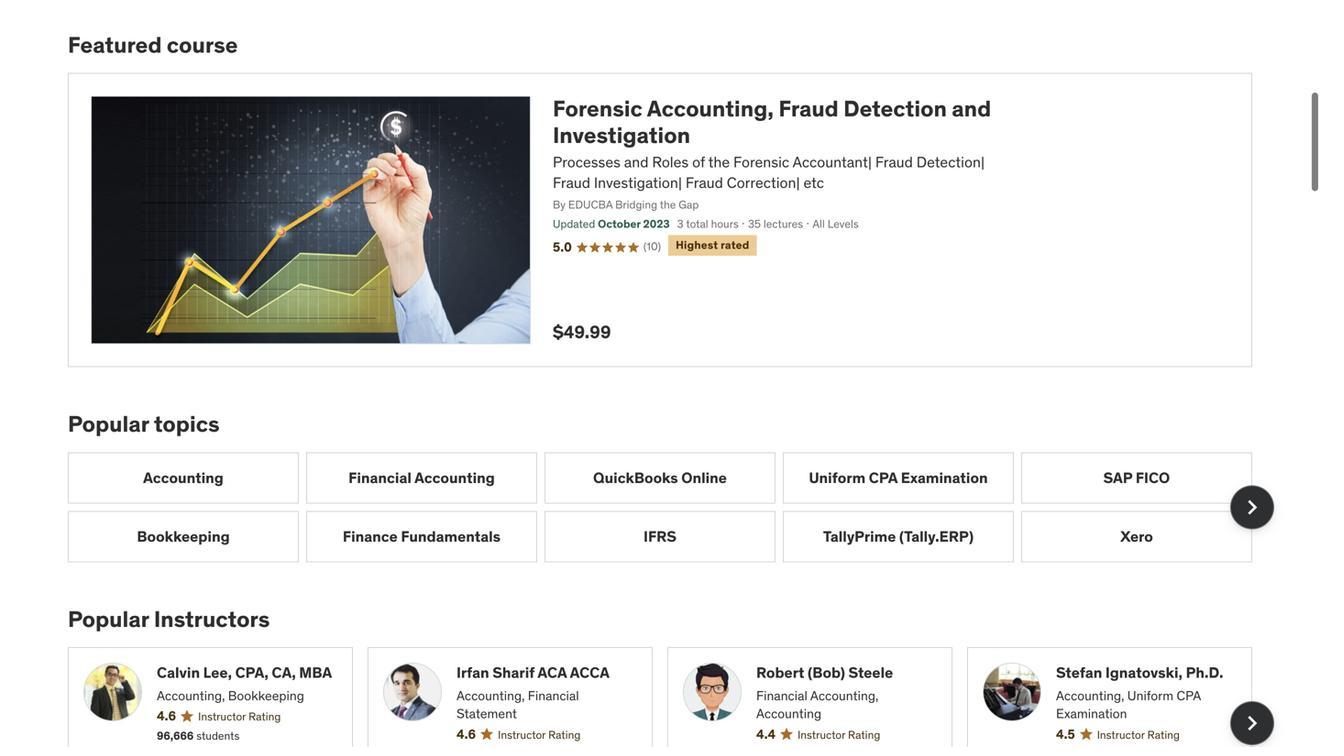 Task type: locate. For each thing, give the bounding box(es) containing it.
examination
[[901, 468, 988, 487], [1056, 706, 1128, 722]]

financial up finance
[[349, 468, 412, 487]]

popular for popular instructors
[[68, 606, 149, 633]]

0 vertical spatial uniform
[[809, 468, 866, 487]]

0 vertical spatial popular
[[68, 410, 149, 438]]

next image
[[1238, 493, 1267, 522], [1238, 709, 1267, 738]]

2 popular from the top
[[68, 606, 149, 633]]

next image for popular topics
[[1238, 493, 1267, 522]]

and up 'investigation|'
[[624, 153, 649, 172]]

rating for robert (bob) steele
[[848, 728, 881, 742]]

ifrs link
[[545, 511, 776, 563]]

instructor down the statement
[[498, 728, 546, 742]]

accounting, up of
[[647, 95, 774, 123]]

accounting, inside forensic accounting, fraud detection and investigation processes and roles of the forensic accountant| fraud detection| fraud investigation| fraud correction| etc by educba bridging the gap
[[647, 95, 774, 123]]

and up 'detection|'
[[952, 95, 992, 123]]

carousel element containing accounting
[[68, 452, 1275, 563]]

cpa,
[[235, 664, 269, 682]]

xero link
[[1022, 511, 1253, 563]]

1 vertical spatial uniform
[[1128, 688, 1174, 704]]

rating
[[249, 710, 281, 724], [548, 728, 581, 742], [848, 728, 881, 742], [1148, 728, 1180, 742]]

1 vertical spatial the
[[660, 198, 676, 212]]

instructors
[[154, 606, 270, 633]]

statement
[[457, 706, 517, 722]]

1 vertical spatial carousel element
[[68, 648, 1275, 747]]

uniform down stefan ignatovski, ph.d. link
[[1128, 688, 1174, 704]]

instructor rating for irfan sharif aca acca
[[498, 728, 581, 742]]

2 horizontal spatial financial
[[757, 688, 808, 704]]

0 vertical spatial the
[[709, 153, 730, 172]]

tallyprime (tally.erp) link
[[783, 511, 1014, 563]]

next image inside popular instructors element
[[1238, 709, 1267, 738]]

accounting, down calvin
[[157, 688, 225, 704]]

financial down robert
[[757, 688, 808, 704]]

forensic up the correction|
[[734, 153, 790, 172]]

instructor rating for robert (bob) steele
[[798, 728, 881, 742]]

mba
[[299, 664, 332, 682]]

the right of
[[709, 153, 730, 172]]

rating down stefan ignatovski, ph.d. accounting, uniform cpa examination
[[1148, 728, 1180, 742]]

accounting
[[143, 468, 224, 487], [415, 468, 495, 487], [757, 706, 822, 722]]

instructor for robert (bob) steele
[[798, 728, 846, 742]]

rated
[[721, 238, 750, 252]]

finance
[[343, 527, 398, 546]]

and
[[952, 95, 992, 123], [624, 153, 649, 172]]

4.6 down the statement
[[457, 726, 476, 743]]

carousel element containing calvin lee, cpa, ca, mba
[[68, 648, 1275, 747]]

0 horizontal spatial uniform
[[809, 468, 866, 487]]

of
[[692, 153, 705, 172]]

cpa up tallyprime (tally.erp)
[[869, 468, 898, 487]]

1 horizontal spatial uniform
[[1128, 688, 1174, 704]]

irfan sharif aca acca link
[[457, 663, 637, 684]]

0 horizontal spatial forensic
[[553, 95, 643, 123]]

2023
[[643, 217, 670, 231]]

accounting, down robert (bob) steele link
[[811, 688, 879, 704]]

rating down calvin lee, cpa, ca, mba accounting, bookkeeping
[[249, 710, 281, 724]]

1 horizontal spatial cpa
[[1177, 688, 1201, 704]]

1 vertical spatial popular
[[68, 606, 149, 633]]

accounting down topics
[[143, 468, 224, 487]]

4.5
[[1056, 726, 1076, 743]]

0 vertical spatial 4.6
[[157, 708, 176, 725]]

the
[[709, 153, 730, 172], [660, 198, 676, 212]]

robert (bob) steele financial accounting, accounting
[[757, 664, 893, 722]]

rating down robert (bob) steele financial accounting, accounting
[[848, 728, 881, 742]]

online
[[682, 468, 727, 487]]

(tally.erp)
[[900, 527, 974, 546]]

1 vertical spatial forensic
[[734, 153, 790, 172]]

accounting, down the stefan
[[1056, 688, 1125, 704]]

1 horizontal spatial the
[[709, 153, 730, 172]]

cpa inside stefan ignatovski, ph.d. accounting, uniform cpa examination
[[1177, 688, 1201, 704]]

2 horizontal spatial accounting
[[757, 706, 822, 722]]

accountant|
[[793, 153, 872, 172]]

cpa
[[869, 468, 898, 487], [1177, 688, 1201, 704]]

0 vertical spatial cpa
[[869, 468, 898, 487]]

popular inside popular instructors element
[[68, 606, 149, 633]]

0 vertical spatial examination
[[901, 468, 988, 487]]

1 horizontal spatial 4.6
[[457, 726, 476, 743]]

forensic up processes
[[553, 95, 643, 123]]

accounting,
[[647, 95, 774, 123], [157, 688, 225, 704], [457, 688, 525, 704], [811, 688, 879, 704], [1056, 688, 1125, 704]]

bridging
[[616, 198, 658, 212]]

1 vertical spatial examination
[[1056, 706, 1128, 722]]

the left gap
[[660, 198, 676, 212]]

quickbooks online
[[593, 468, 727, 487]]

accounting up 4.4
[[757, 706, 822, 722]]

0 horizontal spatial financial
[[349, 468, 412, 487]]

forensic
[[553, 95, 643, 123], [734, 153, 790, 172]]

accounting, up the statement
[[457, 688, 525, 704]]

0 horizontal spatial examination
[[901, 468, 988, 487]]

0 horizontal spatial cpa
[[869, 468, 898, 487]]

(bob)
[[808, 664, 846, 682]]

popular
[[68, 410, 149, 438], [68, 606, 149, 633]]

sap fico link
[[1022, 452, 1253, 504]]

financial
[[349, 468, 412, 487], [528, 688, 579, 704], [757, 688, 808, 704]]

96,666 students
[[157, 729, 240, 743]]

next image for popular instructors
[[1238, 709, 1267, 738]]

instructor up students
[[198, 710, 246, 724]]

financial down the aca
[[528, 688, 579, 704]]

1 carousel element from the top
[[68, 452, 1275, 563]]

rating for stefan ignatovski, ph.d.
[[1148, 728, 1180, 742]]

1 horizontal spatial and
[[952, 95, 992, 123]]

bookkeeping down cpa,
[[228, 688, 304, 704]]

financial accounting link
[[306, 452, 537, 504]]

popular topics
[[68, 410, 220, 438]]

instructor rating down stefan ignatovski, ph.d. accounting, uniform cpa examination
[[1098, 728, 1180, 742]]

2 next image from the top
[[1238, 709, 1267, 738]]

instructor down robert (bob) steele financial accounting, accounting
[[798, 728, 846, 742]]

1 vertical spatial cpa
[[1177, 688, 1201, 704]]

0 vertical spatial forensic
[[553, 95, 643, 123]]

1 horizontal spatial examination
[[1056, 706, 1128, 722]]

financial inside irfan sharif aca acca accounting, financial statement
[[528, 688, 579, 704]]

2 carousel element from the top
[[68, 648, 1275, 747]]

lectures
[[764, 217, 803, 231]]

1 vertical spatial bookkeeping
[[228, 688, 304, 704]]

stefan
[[1056, 664, 1103, 682]]

accounting up fundamentals
[[415, 468, 495, 487]]

0 vertical spatial carousel element
[[68, 452, 1275, 563]]

instructor
[[198, 710, 246, 724], [498, 728, 546, 742], [798, 728, 846, 742], [1098, 728, 1145, 742]]

4.6 up 96,666
[[157, 708, 176, 725]]

levels
[[828, 217, 859, 231]]

examination up 4.5 in the right of the page
[[1056, 706, 1128, 722]]

cpa down ph.d.
[[1177, 688, 1201, 704]]

popular instructors
[[68, 606, 270, 633]]

carousel element
[[68, 452, 1275, 563], [68, 648, 1275, 747]]

tallyprime (tally.erp)
[[823, 527, 974, 546]]

uniform inside stefan ignatovski, ph.d. accounting, uniform cpa examination
[[1128, 688, 1174, 704]]

rating down irfan sharif aca acca accounting, financial statement
[[548, 728, 581, 742]]

1 vertical spatial next image
[[1238, 709, 1267, 738]]

1 vertical spatial 4.6
[[457, 726, 476, 743]]

0 vertical spatial next image
[[1238, 493, 1267, 522]]

0 horizontal spatial and
[[624, 153, 649, 172]]

0 horizontal spatial the
[[660, 198, 676, 212]]

1 vertical spatial and
[[624, 153, 649, 172]]

by
[[553, 198, 566, 212]]

0 horizontal spatial 4.6
[[157, 708, 176, 725]]

updated
[[553, 217, 595, 231]]

bookkeeping down accounting link
[[137, 527, 230, 546]]

instructor rating up students
[[198, 710, 281, 724]]

accounting, inside stefan ignatovski, ph.d. accounting, uniform cpa examination
[[1056, 688, 1125, 704]]

instructor rating
[[198, 710, 281, 724], [498, 728, 581, 742], [798, 728, 881, 742], [1098, 728, 1180, 742]]

examination up (tally.erp)
[[901, 468, 988, 487]]

3 total hours
[[677, 217, 739, 231]]

1 popular from the top
[[68, 410, 149, 438]]

finance fundamentals
[[343, 527, 501, 546]]

instructor rating down irfan sharif aca acca accounting, financial statement
[[498, 728, 581, 742]]

1 horizontal spatial financial
[[528, 688, 579, 704]]

uniform
[[809, 468, 866, 487], [1128, 688, 1174, 704]]

uniform up tallyprime
[[809, 468, 866, 487]]

1 next image from the top
[[1238, 493, 1267, 522]]

finance fundamentals link
[[306, 511, 537, 563]]

instructor for irfan sharif aca acca
[[498, 728, 546, 742]]

instructor rating for calvin lee, cpa, ca, mba
[[198, 710, 281, 724]]

instructor down stefan ignatovski, ph.d. accounting, uniform cpa examination
[[1098, 728, 1145, 742]]

instructor rating down robert (bob) steele financial accounting, accounting
[[798, 728, 881, 742]]

fraud
[[779, 95, 839, 123], [876, 153, 913, 172], [553, 173, 591, 192], [686, 173, 724, 192]]

detection|
[[917, 153, 985, 172]]



Task type: vqa. For each thing, say whether or not it's contained in the screenshot.


Task type: describe. For each thing, give the bounding box(es) containing it.
acca
[[570, 664, 610, 682]]

sharif
[[493, 664, 535, 682]]

instructor for calvin lee, cpa, ca, mba
[[198, 710, 246, 724]]

highest rated
[[676, 238, 750, 252]]

aca
[[538, 664, 567, 682]]

35 lectures
[[748, 217, 803, 231]]

ca,
[[272, 664, 296, 682]]

quickbooks
[[593, 468, 678, 487]]

all
[[813, 217, 825, 231]]

accounting inside robert (bob) steele financial accounting, accounting
[[757, 706, 822, 722]]

gap
[[679, 198, 699, 212]]

stefan ignatovski, ph.d. accounting, uniform cpa examination
[[1056, 664, 1224, 722]]

rating for calvin lee, cpa, ca, mba
[[249, 710, 281, 724]]

roles
[[652, 153, 689, 172]]

fraud up by
[[553, 173, 591, 192]]

irfan
[[457, 664, 489, 682]]

4.6 for irfan sharif aca acca
[[457, 726, 476, 743]]

fraud down of
[[686, 173, 724, 192]]

hours
[[711, 217, 739, 231]]

course
[[167, 31, 238, 59]]

bookkeeping link
[[68, 511, 299, 563]]

1 horizontal spatial accounting
[[415, 468, 495, 487]]

financial accounting
[[349, 468, 495, 487]]

accounting, inside irfan sharif aca acca accounting, financial statement
[[457, 688, 525, 704]]

updated october 2023
[[553, 217, 670, 231]]

0 vertical spatial and
[[952, 95, 992, 123]]

4.4
[[757, 726, 776, 743]]

5.0
[[553, 239, 572, 255]]

3
[[677, 217, 684, 231]]

uniform cpa examination link
[[783, 452, 1014, 504]]

irfan sharif aca acca accounting, financial statement
[[457, 664, 610, 722]]

forensic accounting, fraud detection and investigation processes and roles of the forensic accountant| fraud detection| fraud investigation| fraud correction| etc by educba bridging the gap
[[553, 95, 992, 212]]

(10)
[[644, 239, 661, 254]]

calvin
[[157, 664, 200, 682]]

ignatovski,
[[1106, 664, 1183, 682]]

popular for popular topics
[[68, 410, 149, 438]]

1 horizontal spatial forensic
[[734, 153, 790, 172]]

robert
[[757, 664, 805, 682]]

fico
[[1136, 468, 1171, 487]]

robert (bob) steele link
[[757, 663, 937, 684]]

uniform cpa examination
[[809, 468, 988, 487]]

investigation|
[[594, 173, 682, 192]]

topics
[[154, 410, 220, 438]]

4.6 for calvin lee, cpa, ca, mba
[[157, 708, 176, 725]]

ifrs
[[644, 527, 677, 546]]

investigation
[[553, 121, 691, 149]]

sap fico
[[1104, 468, 1171, 487]]

ph.d.
[[1186, 664, 1224, 682]]

carousel element for popular instructors
[[68, 648, 1275, 747]]

fundamentals
[[401, 527, 501, 546]]

35
[[748, 217, 761, 231]]

carousel element for popular topics
[[68, 452, 1275, 563]]

students
[[196, 729, 240, 743]]

calvin lee, cpa, ca, mba link
[[157, 663, 337, 684]]

fraud down detection
[[876, 153, 913, 172]]

featured course
[[68, 31, 238, 59]]

96,666
[[157, 729, 194, 743]]

0 vertical spatial bookkeeping
[[137, 527, 230, 546]]

accounting, inside calvin lee, cpa, ca, mba accounting, bookkeeping
[[157, 688, 225, 704]]

educba
[[569, 198, 613, 212]]

highest
[[676, 238, 718, 252]]

all levels
[[813, 217, 859, 231]]

correction|
[[727, 173, 800, 192]]

detection
[[844, 95, 947, 123]]

total
[[686, 217, 709, 231]]

stefan ignatovski, ph.d. link
[[1056, 663, 1237, 684]]

instructor rating for stefan ignatovski, ph.d.
[[1098, 728, 1180, 742]]

instructor for stefan ignatovski, ph.d.
[[1098, 728, 1145, 742]]

examination inside stefan ignatovski, ph.d. accounting, uniform cpa examination
[[1056, 706, 1128, 722]]

accounting, inside robert (bob) steele financial accounting, accounting
[[811, 688, 879, 704]]

processes
[[553, 153, 621, 172]]

featured
[[68, 31, 162, 59]]

popular instructors element
[[68, 606, 1275, 747]]

quickbooks online link
[[545, 452, 776, 504]]

fraud up accountant|
[[779, 95, 839, 123]]

tallyprime
[[823, 527, 896, 546]]

sap
[[1104, 468, 1133, 487]]

bookkeeping inside calvin lee, cpa, ca, mba accounting, bookkeeping
[[228, 688, 304, 704]]

steele
[[849, 664, 893, 682]]

rating for irfan sharif aca acca
[[548, 728, 581, 742]]

lee,
[[203, 664, 232, 682]]

october
[[598, 217, 641, 231]]

xero
[[1121, 527, 1154, 546]]

accounting link
[[68, 452, 299, 504]]

financial inside robert (bob) steele financial accounting, accounting
[[757, 688, 808, 704]]

$49.99
[[553, 321, 611, 343]]

calvin lee, cpa, ca, mba accounting, bookkeeping
[[157, 664, 332, 704]]

etc
[[804, 173, 824, 192]]

0 horizontal spatial accounting
[[143, 468, 224, 487]]



